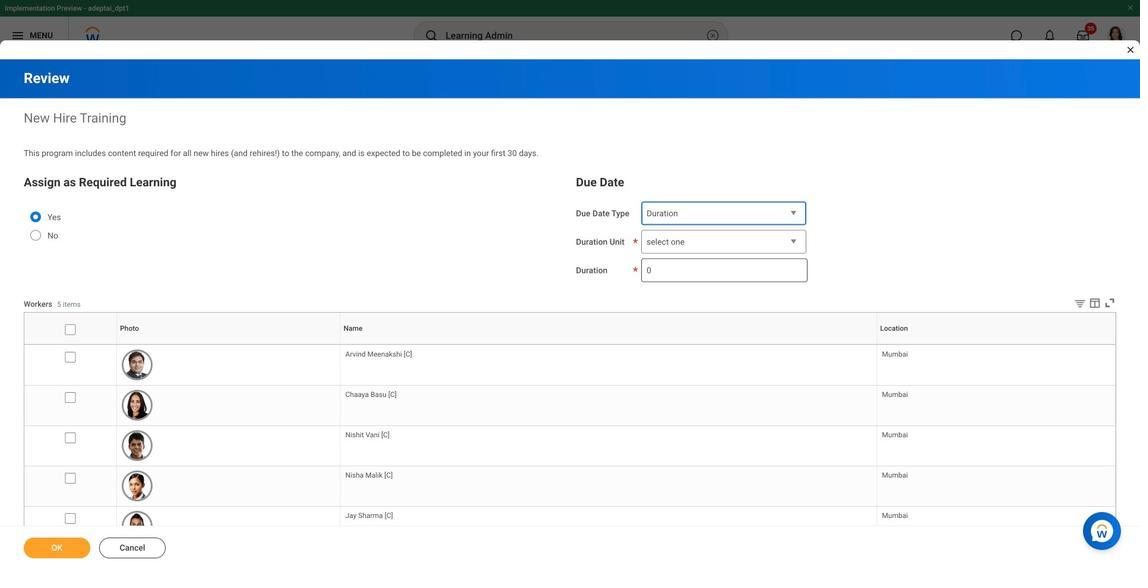 Task type: describe. For each thing, give the bounding box(es) containing it.
nisha malik [c] element
[[345, 469, 393, 480]]

profile logan mcneil element
[[1100, 23, 1133, 49]]

fullscreen image
[[1103, 297, 1116, 310]]

employee's photo (nishit vani [c]) image
[[122, 431, 153, 461]]

none text field inside group
[[641, 259, 808, 283]]

workday assistant region
[[1083, 508, 1126, 550]]

notifications large image
[[1044, 30, 1056, 42]]

2 group from the left
[[576, 173, 1116, 283]]

select to filter grid data image
[[1074, 297, 1087, 310]]

mumbai element for nisha malik [c] element
[[882, 469, 908, 480]]

employee's photo (arvind meenakshi [c]) image
[[122, 350, 153, 381]]

click to view/edit grid preferences image
[[1089, 297, 1102, 310]]

chaaya basu [c] element
[[345, 388, 397, 399]]

3 mumbai element from the top
[[882, 429, 908, 439]]

x circle image
[[706, 29, 720, 43]]

employee's photo (nisha malik [c]) image
[[122, 471, 153, 502]]



Task type: locate. For each thing, give the bounding box(es) containing it.
arvind meenakshi [c] element
[[345, 348, 412, 359]]

4 mumbai element from the top
[[882, 469, 908, 480]]

dialog
[[0, 0, 1140, 570]]

employee's photo (chaaya basu [c]) image
[[122, 390, 153, 421]]

search image
[[424, 29, 439, 43]]

None text field
[[641, 259, 808, 283]]

mumbai element for chaaya basu [c] element at left bottom
[[882, 388, 908, 399]]

mumbai element for jay sharma [c] element
[[882, 510, 908, 520]]

jay sharma [c] element
[[345, 510, 393, 520]]

toolbar
[[1065, 297, 1116, 312]]

2 mumbai element from the top
[[882, 388, 908, 399]]

banner
[[0, 0, 1140, 55]]

main content
[[0, 59, 1140, 570]]

inbox large image
[[1077, 30, 1089, 42]]

group
[[24, 173, 564, 256], [576, 173, 1116, 283]]

1 mumbai element from the top
[[882, 348, 908, 359]]

row element
[[24, 313, 1118, 345]]

nishit vani [c] element
[[345, 429, 390, 439]]

mumbai element for arvind meenakshi [c] element
[[882, 348, 908, 359]]

mumbai element
[[882, 348, 908, 359], [882, 388, 908, 399], [882, 429, 908, 439], [882, 469, 908, 480], [882, 510, 908, 520]]

0 horizontal spatial group
[[24, 173, 564, 256]]

1 horizontal spatial group
[[576, 173, 1116, 283]]

column header
[[24, 345, 117, 346]]

5 mumbai element from the top
[[882, 510, 908, 520]]

1 group from the left
[[24, 173, 564, 256]]

close environment banner image
[[1127, 4, 1134, 11]]

close review image
[[1126, 45, 1135, 55]]



Task type: vqa. For each thing, say whether or not it's contained in the screenshot.
Arvind Meenakshi [C] element at bottom
yes



